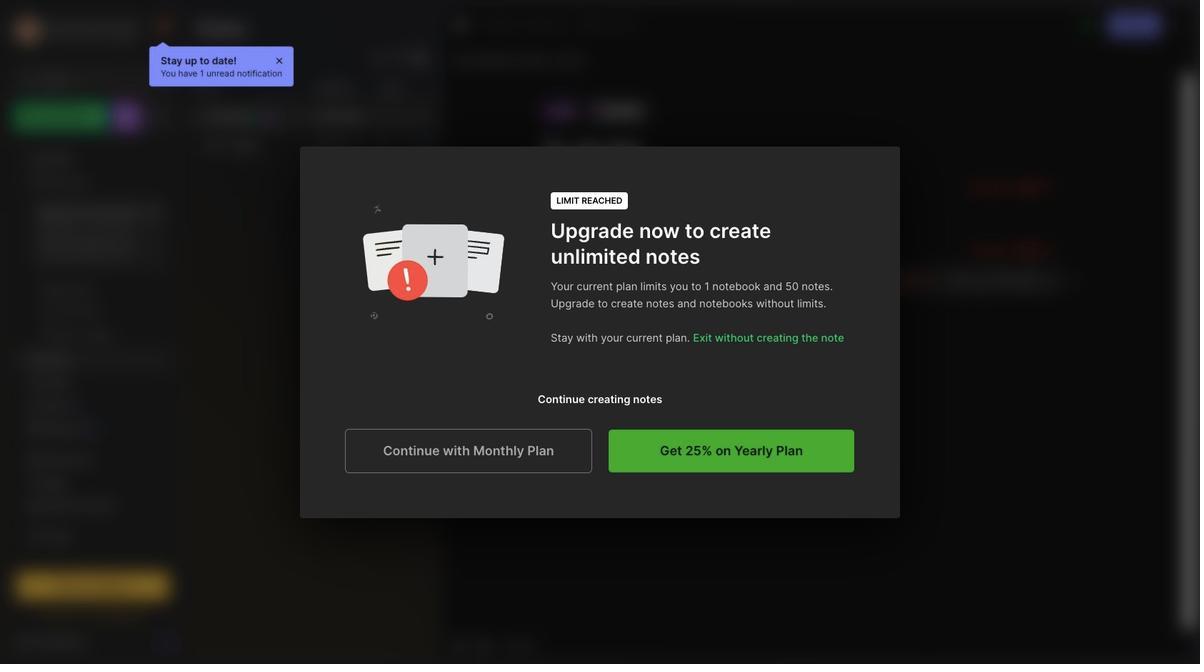 Task type: locate. For each thing, give the bounding box(es) containing it.
expand tags image
[[19, 479, 27, 487]]

main element
[[0, 0, 186, 664]]

add tag image
[[475, 636, 492, 653]]

tooltip
[[149, 41, 294, 86]]

expand note image
[[452, 16, 470, 34]]

group
[[14, 194, 172, 355]]

Note Editor text field
[[442, 74, 1196, 630]]

row group
[[186, 103, 440, 161]]

None search field
[[39, 71, 159, 88]]

none search field inside main element
[[39, 71, 159, 88]]

group inside main element
[[14, 194, 172, 355]]

note window element
[[442, 4, 1196, 660]]

add a reminder image
[[451, 636, 468, 653]]

tree
[[5, 139, 181, 558]]



Task type: vqa. For each thing, say whether or not it's contained in the screenshot.
Add a reminder image
yes



Task type: describe. For each thing, give the bounding box(es) containing it.
expand notebooks image
[[19, 456, 27, 465]]

Search text field
[[39, 73, 159, 86]]

tree inside main element
[[5, 139, 181, 558]]



